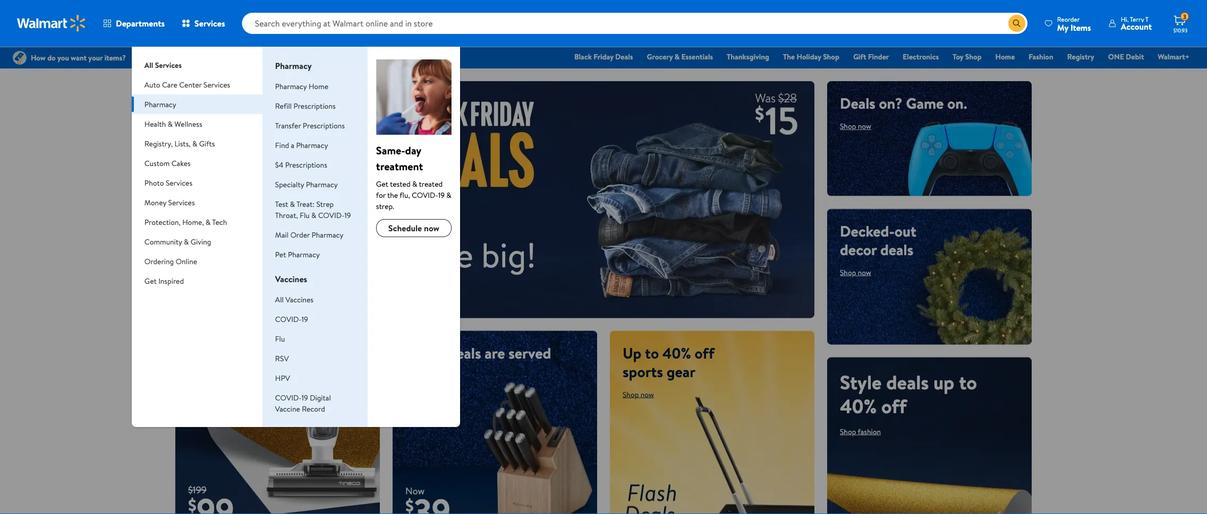 Task type: locate. For each thing, give the bounding box(es) containing it.
up to 40% off sports gear
[[623, 343, 714, 382]]

1 horizontal spatial up
[[934, 369, 955, 396]]

shop now for deals on? game on.
[[840, 121, 871, 132]]

1 vertical spatial get
[[144, 276, 157, 286]]

registry
[[1067, 52, 1094, 62]]

19 inside the covid-19 digital vaccine record
[[302, 393, 308, 403]]

pet
[[275, 249, 286, 260]]

prescriptions down huge
[[303, 120, 345, 131]]

services up protection, home, & tech on the top left of the page
[[168, 197, 195, 208]]

1 horizontal spatial get
[[376, 179, 388, 189]]

19 inside test & treat: strep throat, flu & covid-19
[[344, 210, 351, 221]]

gift finder
[[853, 52, 889, 62]]

get
[[376, 179, 388, 189], [144, 276, 157, 286]]

0 vertical spatial up
[[188, 265, 209, 292]]

essentials
[[681, 52, 713, 62]]

1 vertical spatial all
[[275, 295, 284, 305]]

same-day treatment get tested & treated for the flu, covid-19 & strep.
[[376, 143, 451, 211]]

black friday deals link
[[570, 51, 638, 62]]

0 vertical spatial all
[[144, 60, 153, 70]]

shop for high tech gifts, huge savings
[[188, 140, 204, 150]]

all vaccines
[[275, 295, 313, 305]]

toy shop
[[953, 52, 982, 62]]

40% up shop fashion link
[[840, 393, 877, 420]]

2 vertical spatial prescriptions
[[285, 160, 327, 170]]

19 down treated
[[438, 190, 445, 200]]

& left gifts
[[192, 138, 197, 149]]

1 horizontal spatial off
[[695, 343, 714, 364]]

flu,
[[400, 190, 410, 200]]

ordering
[[144, 256, 174, 267]]

& right tested
[[412, 179, 417, 189]]

deals right decor
[[880, 239, 913, 260]]

all up "covid-19" link
[[275, 295, 284, 305]]

1 horizontal spatial flu
[[300, 210, 310, 221]]

off for style deals up to 40% off
[[881, 393, 907, 420]]

2 horizontal spatial to
[[959, 369, 977, 396]]

deals for style deals up to 40% off
[[886, 369, 929, 396]]

0 vertical spatial prescriptions
[[294, 101, 336, 111]]

0 vertical spatial off
[[188, 289, 213, 316]]

0 horizontal spatial deals
[[615, 52, 633, 62]]

home
[[996, 52, 1015, 62], [309, 81, 328, 91], [188, 241, 238, 268], [405, 343, 444, 364]]

off for home deals up to 30% off
[[188, 289, 213, 316]]

big!
[[481, 231, 536, 278]]

Search search field
[[242, 13, 1028, 34]]

deals left are
[[448, 343, 481, 364]]

2 vertical spatial off
[[881, 393, 907, 420]]

40% right up
[[662, 343, 691, 364]]

flu link
[[275, 334, 285, 344]]

shop now for up to 40% off sports gear
[[623, 390, 654, 400]]

test
[[275, 199, 288, 209]]

up inside style deals up to 40% off
[[934, 369, 955, 396]]

0 vertical spatial get
[[376, 179, 388, 189]]

to
[[214, 265, 232, 292], [645, 343, 659, 364], [959, 369, 977, 396]]

prescriptions for $4 prescriptions
[[285, 160, 327, 170]]

money
[[144, 197, 166, 208]]

& left tech
[[206, 217, 211, 227]]

community & giving button
[[132, 232, 262, 252]]

my
[[1057, 22, 1069, 33]]

registry, lists, & gifts button
[[132, 134, 262, 154]]

vaccine
[[275, 404, 300, 414]]

1 vertical spatial 40%
[[840, 393, 877, 420]]

off
[[188, 289, 213, 316], [695, 343, 714, 364], [881, 393, 907, 420]]

30%
[[236, 265, 271, 292]]

vaccines up "all vaccines" link
[[275, 274, 307, 285]]

get left inspired
[[144, 276, 157, 286]]

gifts,
[[256, 93, 290, 114]]

digital
[[310, 393, 331, 403]]

finder
[[868, 52, 889, 62]]

1 horizontal spatial 40%
[[840, 393, 877, 420]]

shop now link for high tech gifts, huge savings
[[188, 140, 219, 150]]

pharmacy inside dropdown button
[[144, 99, 176, 109]]

flu inside test & treat: strep throat, flu & covid-19
[[300, 210, 310, 221]]

deals for home deals up to 30% off
[[243, 241, 285, 268]]

prescriptions for refill prescriptions
[[294, 101, 336, 111]]

to inside home deals up to 30% off
[[214, 265, 232, 292]]

$199
[[188, 484, 207, 497]]

0 horizontal spatial all
[[144, 60, 153, 70]]

deals down mail
[[243, 241, 285, 268]]

shop now for decked-out decor deals
[[840, 268, 871, 278]]

one debit
[[1108, 52, 1144, 62]]

black
[[574, 52, 592, 62]]

the
[[783, 52, 795, 62]]

flu up rsv link
[[275, 334, 285, 344]]

1 vertical spatial prescriptions
[[303, 120, 345, 131]]

photo
[[144, 178, 164, 188]]

up inside home deals up to 30% off
[[188, 265, 209, 292]]

off inside home deals up to 30% off
[[188, 289, 213, 316]]

transfer prescriptions link
[[275, 120, 345, 131]]

3
[[1183, 12, 1187, 21]]

prescriptions up transfer prescriptions link
[[294, 101, 336, 111]]

1 vertical spatial flu
[[275, 334, 285, 344]]

1 horizontal spatial deals
[[840, 93, 876, 114]]

services up care
[[155, 60, 182, 70]]

ordering online button
[[132, 252, 262, 272]]

one
[[1108, 52, 1124, 62]]

0 horizontal spatial 40%
[[662, 343, 691, 364]]

0 horizontal spatial to
[[214, 265, 232, 292]]

0 vertical spatial flu
[[300, 210, 310, 221]]

all services
[[144, 60, 182, 70]]

decked-
[[840, 221, 895, 242]]

test & treat: strep throat, flu & covid-19
[[275, 199, 351, 221]]

pharmacy up health
[[144, 99, 176, 109]]

center
[[179, 79, 202, 90]]

money services button
[[132, 193, 262, 213]]

19 up record
[[302, 393, 308, 403]]

deals inside style deals up to 40% off
[[886, 369, 929, 396]]

registry, lists, & gifts
[[144, 138, 215, 149]]

shop for deals on? game on.
[[840, 121, 856, 132]]

wellness
[[174, 119, 202, 129]]

deals inside home deals up to 30% off
[[243, 241, 285, 268]]

pharmacy home
[[275, 81, 328, 91]]

1 horizontal spatial to
[[645, 343, 659, 364]]

flu down treat:
[[300, 210, 310, 221]]

now down savings
[[206, 140, 219, 150]]

now for deals on? game on.
[[858, 121, 871, 132]]

gift finder link
[[848, 51, 894, 62]]

get up the for
[[376, 179, 388, 189]]

deals left on?
[[840, 93, 876, 114]]

one debit link
[[1103, 51, 1149, 62]]

schedule now
[[388, 223, 439, 234]]

hi,
[[1121, 15, 1129, 24]]

terry
[[1130, 15, 1144, 24]]

pharmacy up strep
[[306, 179, 338, 190]]

0 vertical spatial 40%
[[662, 343, 691, 364]]

vaccines
[[275, 274, 307, 285], [285, 295, 313, 305]]

are
[[485, 343, 505, 364]]

0 vertical spatial to
[[214, 265, 232, 292]]

covid- down treated
[[412, 190, 438, 200]]

to for home
[[214, 265, 232, 292]]

all up auto
[[144, 60, 153, 70]]

now down decor
[[858, 268, 871, 278]]

covid- inside same-day treatment get tested & treated for the flu, covid-19 & strep.
[[412, 190, 438, 200]]

& right flu,
[[446, 190, 451, 200]]

deals right friday
[[615, 52, 633, 62]]

auto care center services
[[144, 79, 230, 90]]

& right health
[[168, 119, 173, 129]]

0 vertical spatial deals
[[615, 52, 633, 62]]

departments button
[[95, 11, 173, 36]]

all for all vaccines
[[275, 295, 284, 305]]

1 vertical spatial up
[[934, 369, 955, 396]]

covid- down strep
[[318, 210, 344, 221]]

1 horizontal spatial all
[[275, 295, 284, 305]]

treat:
[[296, 199, 315, 209]]

1 vertical spatial to
[[645, 343, 659, 364]]

tested
[[390, 179, 410, 189]]

1 vertical spatial off
[[695, 343, 714, 364]]

Walmart Site-Wide search field
[[242, 13, 1028, 34]]

game
[[906, 93, 944, 114]]

the
[[387, 190, 398, 200]]

deals right style on the bottom of the page
[[886, 369, 929, 396]]

to inside style deals up to 40% off
[[959, 369, 977, 396]]

vaccines up covid-19
[[285, 295, 313, 305]]

services up high
[[204, 79, 230, 90]]

to for style
[[959, 369, 977, 396]]

walmart image
[[17, 15, 86, 32]]

$10.93
[[1174, 27, 1188, 34]]

prescriptions up specialty pharmacy
[[285, 160, 327, 170]]

community
[[144, 237, 182, 247]]

find a pharmacy
[[275, 140, 328, 150]]

services inside dropdown button
[[195, 18, 225, 29]]

health
[[144, 119, 166, 129]]

covid- up vaccine
[[275, 393, 302, 403]]

19 inside same-day treatment get tested & treated for the flu, covid-19 & strep.
[[438, 190, 445, 200]]

2 horizontal spatial off
[[881, 393, 907, 420]]

sports
[[623, 362, 663, 382]]

shop for decked-out decor deals
[[840, 268, 856, 278]]

19 left strep.
[[344, 210, 351, 221]]

40% inside up to 40% off sports gear
[[662, 343, 691, 364]]

services down cakes
[[166, 178, 192, 188]]

custom cakes
[[144, 158, 191, 168]]

now down sports
[[641, 390, 654, 400]]

now right schedule
[[424, 223, 439, 234]]

services for photo services
[[166, 178, 192, 188]]

mail order pharmacy link
[[275, 230, 344, 240]]

0 horizontal spatial up
[[188, 265, 209, 292]]

services up all services link
[[195, 18, 225, 29]]

now down deals on? game on.
[[858, 121, 871, 132]]

0 horizontal spatial get
[[144, 276, 157, 286]]

shop now link
[[840, 121, 871, 132], [188, 140, 219, 150], [840, 268, 871, 278], [623, 390, 654, 400]]

registry link
[[1063, 51, 1099, 62]]

strep
[[316, 199, 334, 209]]

ordering online
[[144, 256, 197, 267]]

off inside style deals up to 40% off
[[881, 393, 907, 420]]

0 horizontal spatial off
[[188, 289, 213, 316]]

2 vertical spatial to
[[959, 369, 977, 396]]

0 vertical spatial vaccines
[[275, 274, 307, 285]]

now dollar 39 null group
[[393, 485, 451, 515]]

home inside home deals up to 30% off
[[188, 241, 238, 268]]

save
[[405, 231, 473, 278]]

style deals up to 40% off
[[840, 369, 977, 420]]



Task type: describe. For each thing, give the bounding box(es) containing it.
pharmacy up refill
[[275, 81, 307, 91]]

pharmacy home link
[[275, 81, 328, 91]]

electronics link
[[898, 51, 944, 62]]

& left giving
[[184, 237, 189, 247]]

inspired
[[158, 276, 184, 286]]

covid-19 digital vaccine record link
[[275, 393, 331, 414]]

get inspired
[[144, 276, 184, 286]]

custom
[[144, 158, 170, 168]]

covid-19
[[275, 314, 308, 325]]

prescriptions for transfer prescriptions
[[303, 120, 345, 131]]

walmart+ link
[[1153, 51, 1194, 62]]

reorder
[[1057, 15, 1080, 24]]

shop for up to 40% off sports gear
[[623, 390, 639, 400]]

19 down "all vaccines"
[[302, 314, 308, 325]]

pharmacy image
[[376, 60, 452, 135]]

save big!
[[405, 231, 536, 278]]

huge
[[293, 93, 325, 114]]

off inside up to 40% off sports gear
[[695, 343, 714, 364]]

gear
[[667, 362, 696, 382]]

get inside dropdown button
[[144, 276, 157, 286]]

0 horizontal spatial flu
[[275, 334, 285, 344]]

home deals up to 30% off
[[188, 241, 285, 316]]

& inside dropdown button
[[206, 217, 211, 227]]

shop now link for up to 40% off sports gear
[[623, 390, 654, 400]]

$4 prescriptions
[[275, 160, 327, 170]]

for
[[376, 190, 386, 200]]

money services
[[144, 197, 195, 208]]

schedule
[[388, 223, 422, 234]]

specialty pharmacy
[[275, 179, 338, 190]]

deals inside decked-out decor deals
[[880, 239, 913, 260]]

now for high tech gifts, huge savings
[[206, 140, 219, 150]]

deals on? game on.
[[840, 93, 967, 114]]

& right test
[[290, 199, 295, 209]]

community & giving
[[144, 237, 211, 247]]

mail
[[275, 230, 289, 240]]

fashion link
[[1024, 51, 1058, 62]]

pharmacy down order
[[288, 249, 320, 260]]

shop fashion link
[[840, 427, 881, 437]]

$4 prescriptions link
[[275, 160, 327, 170]]

shop now for high tech gifts, huge savings
[[188, 140, 219, 150]]

covid-19 digital vaccine record
[[275, 393, 331, 414]]

lists,
[[175, 138, 191, 149]]

gifts
[[199, 138, 215, 149]]

tech
[[223, 93, 252, 114]]

covid- inside test & treat: strep throat, flu & covid-19
[[318, 210, 344, 221]]

reorder my items
[[1057, 15, 1091, 33]]

to inside up to 40% off sports gear
[[645, 343, 659, 364]]

services for all services
[[155, 60, 182, 70]]

photo services
[[144, 178, 192, 188]]

treated
[[419, 179, 443, 189]]

was dollar $199, now dollar 99 group
[[175, 484, 234, 515]]

covid- down "all vaccines"
[[275, 314, 302, 325]]

services for money services
[[168, 197, 195, 208]]

find a pharmacy link
[[275, 140, 328, 150]]

& right grocery
[[675, 52, 680, 62]]

auto care center services button
[[132, 75, 262, 95]]

the holiday shop
[[783, 52, 839, 62]]

high tech gifts, huge savings
[[188, 93, 325, 132]]

mail order pharmacy
[[275, 230, 344, 240]]

& inside 'dropdown button'
[[168, 119, 173, 129]]

thanksgiving link
[[722, 51, 774, 62]]

served
[[509, 343, 551, 364]]

pharmacy right order
[[312, 230, 344, 240]]

rsv link
[[275, 354, 289, 364]]

protection, home, & tech
[[144, 217, 227, 227]]

pharmacy right a
[[296, 140, 328, 150]]

same-
[[376, 143, 405, 158]]

now for up to 40% off sports gear
[[641, 390, 654, 400]]

get inside same-day treatment get tested & treated for the flu, covid-19 & strep.
[[376, 179, 388, 189]]

shop for style deals up to 40% off
[[840, 427, 856, 437]]

decked-out decor deals
[[840, 221, 916, 260]]

get inspired button
[[132, 272, 262, 291]]

record
[[302, 404, 325, 414]]

walmart+
[[1158, 52, 1190, 62]]

& down treat:
[[311, 210, 316, 221]]

electronics
[[903, 52, 939, 62]]

care
[[162, 79, 177, 90]]

items
[[1071, 22, 1091, 33]]

deals inside "link"
[[615, 52, 633, 62]]

health & wellness
[[144, 119, 202, 129]]

out
[[895, 221, 916, 242]]

throat,
[[275, 210, 298, 221]]

home for home deals up to 30% off
[[188, 241, 238, 268]]

shop now link for deals on? game on.
[[840, 121, 871, 132]]

refill prescriptions
[[275, 101, 336, 111]]

grocery & essentials
[[647, 52, 713, 62]]

grocery & essentials link
[[642, 51, 718, 62]]

covid- inside the covid-19 digital vaccine record
[[275, 393, 302, 403]]

pet pharmacy link
[[275, 249, 320, 260]]

shop fashion
[[840, 427, 881, 437]]

specialty pharmacy link
[[275, 179, 338, 190]]

savings
[[188, 112, 235, 132]]

shop now link for decked-out decor deals
[[840, 268, 871, 278]]

40% inside style deals up to 40% off
[[840, 393, 877, 420]]

test & treat: strep throat, flu & covid-19 link
[[275, 199, 351, 221]]

rsv
[[275, 354, 289, 364]]

now for decked-out decor deals
[[858, 268, 871, 278]]

photo services button
[[132, 173, 262, 193]]

1 vertical spatial vaccines
[[285, 295, 313, 305]]

home for home deals are served
[[405, 343, 444, 364]]

pharmacy up "pharmacy home" link
[[275, 60, 312, 72]]

order
[[290, 230, 310, 240]]

search icon image
[[1013, 19, 1021, 28]]

decor
[[840, 239, 877, 260]]

services button
[[173, 11, 234, 36]]

1 vertical spatial deals
[[840, 93, 876, 114]]

up for home deals up to 30% off
[[188, 265, 209, 292]]

on.
[[947, 93, 967, 114]]

custom cakes button
[[132, 154, 262, 173]]

now
[[405, 485, 425, 498]]

up for style deals up to 40% off
[[934, 369, 955, 396]]

home deals are served
[[405, 343, 551, 364]]

find
[[275, 140, 289, 150]]

fashion
[[858, 427, 881, 437]]

account
[[1121, 21, 1152, 32]]

all vaccines link
[[275, 295, 313, 305]]

home for home
[[996, 52, 1015, 62]]

all services link
[[132, 47, 262, 75]]

high
[[188, 93, 220, 114]]

all for all services
[[144, 60, 153, 70]]

t
[[1145, 15, 1149, 24]]

day
[[405, 143, 421, 158]]

deals for home deals are served
[[448, 343, 481, 364]]

thanksgiving
[[727, 52, 769, 62]]



Task type: vqa. For each thing, say whether or not it's contained in the screenshot.
Walmart Site-Wide search field
yes



